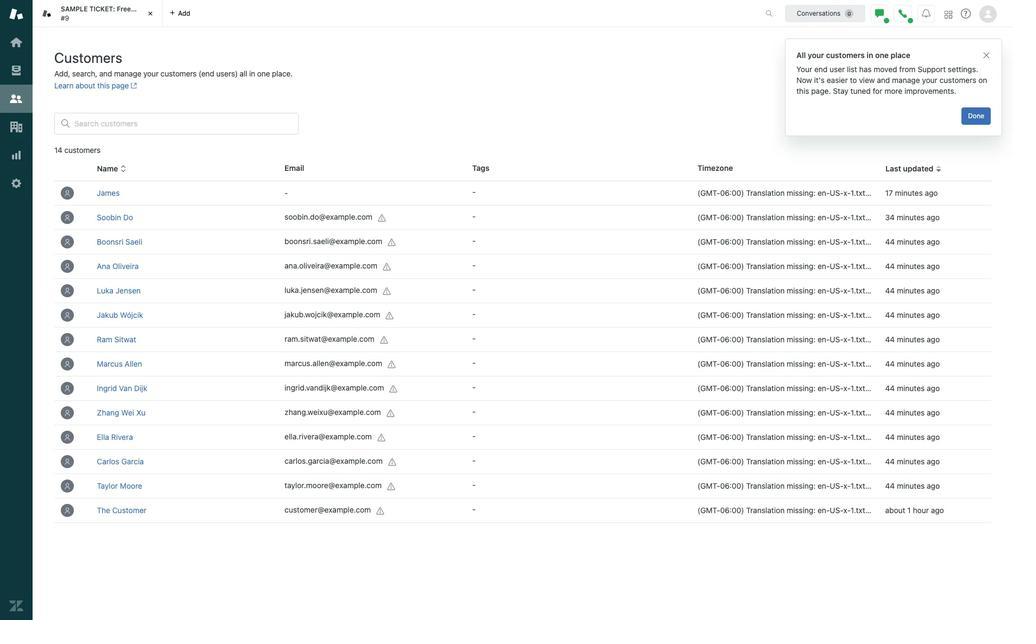 Task type: vqa. For each thing, say whether or not it's contained in the screenshot.
"Talk" within the the Talk link
no



Task type: locate. For each thing, give the bounding box(es) containing it.
(gmt- for boonsri.saeli@example.com
[[698, 237, 721, 247]]

get started image
[[9, 35, 23, 49]]

44 for zhang.weixu@example.com
[[886, 408, 895, 418]]

and up learn about this page link
[[99, 69, 112, 78]]

1.txt.timezone.america_chicago for ingrid.vandijk@example.com
[[851, 384, 962, 393]]

13 translation from the top
[[746, 482, 785, 491]]

unverified email image for ingrid.vandijk@example.com
[[390, 385, 398, 394]]

0 vertical spatial in
[[867, 51, 874, 60]]

14 x- from the top
[[844, 506, 851, 515]]

1
[[908, 506, 911, 515]]

5 us- from the top
[[830, 286, 844, 295]]

1 horizontal spatial and
[[877, 76, 890, 85]]

zendesk image
[[9, 600, 23, 614]]

7 (gmt-06:00) translation missing: en-us-x-1.txt.timezone.america_chicago from the top
[[698, 335, 962, 344]]

us- for soobin.do@example.com
[[830, 213, 844, 222]]

add customer
[[940, 57, 989, 66]]

wójcik
[[120, 311, 143, 320]]

last updated
[[886, 164, 934, 173]]

marcus.allen@example.com
[[285, 359, 382, 368]]

x- for ingrid.vandijk@example.com
[[844, 384, 851, 393]]

james
[[97, 188, 120, 198]]

moore
[[120, 482, 142, 491]]

9 06:00) from the top
[[721, 384, 744, 393]]

ella rivera link
[[97, 433, 133, 442]]

5 x- from the top
[[844, 286, 851, 295]]

translation for marcus.allen@example.com
[[746, 360, 785, 369]]

in right all
[[249, 69, 255, 78]]

james link
[[97, 188, 120, 198]]

sample
[[61, 5, 88, 13]]

unverified email image for luka.jensen@example.com
[[383, 287, 392, 296]]

- for ella.rivera@example.com
[[473, 432, 476, 441]]

1 missing: from the top
[[787, 188, 816, 198]]

customers down settings.
[[940, 76, 977, 85]]

x- for carlos.garcia@example.com
[[844, 457, 851, 467]]

1.txt.timezone.america_chicago for ram.sitwat@example.com
[[851, 335, 962, 344]]

us- for ram.sitwat@example.com
[[830, 335, 844, 344]]

us- for jakub.wojcik@example.com
[[830, 311, 844, 320]]

06:00) for carlos.garcia@example.com
[[721, 457, 744, 467]]

customer@example.com
[[285, 506, 371, 515]]

- for carlos.garcia@example.com
[[473, 456, 476, 466]]

about
[[76, 81, 95, 90], [886, 506, 906, 515]]

translation for ana.oliveira@example.com
[[746, 262, 785, 271]]

page
[[112, 81, 129, 90]]

0 vertical spatial one
[[876, 51, 889, 60]]

0 horizontal spatial about
[[76, 81, 95, 90]]

- for ram.sitwat@example.com
[[473, 334, 476, 343]]

4 us- from the top
[[830, 262, 844, 271]]

in
[[867, 51, 874, 60], [249, 69, 255, 78]]

1 horizontal spatial manage
[[893, 76, 920, 85]]

to
[[850, 76, 857, 85]]

end
[[815, 65, 828, 74]]

4 x- from the top
[[844, 262, 851, 271]]

marcus
[[97, 360, 123, 369]]

about down search,
[[76, 81, 95, 90]]

12 (gmt- from the top
[[698, 457, 721, 467]]

last
[[886, 164, 901, 173]]

7 x- from the top
[[844, 335, 851, 344]]

0 horizontal spatial manage
[[114, 69, 142, 78]]

1 vertical spatial unverified email image
[[388, 360, 397, 369]]

06:00) for jakub.wojcik@example.com
[[721, 311, 744, 320]]

(gmt- for ella.rivera@example.com
[[698, 433, 721, 442]]

3 missing: from the top
[[787, 237, 816, 247]]

customers add, search, and manage your customers (end users) all in one place.
[[54, 49, 293, 78]]

sample ticket: free repair #9
[[61, 5, 152, 22]]

44 for ella.rivera@example.com
[[886, 433, 895, 442]]

boonsri saeli
[[97, 237, 142, 247]]

customers up list
[[826, 51, 865, 60]]

jensen
[[116, 286, 141, 295]]

tab containing sample ticket: free repair
[[33, 0, 163, 27]]

3 (gmt- from the top
[[698, 237, 721, 247]]

customers image
[[9, 92, 23, 106]]

unverified email image
[[378, 214, 387, 223], [388, 238, 397, 247], [383, 263, 392, 271], [386, 312, 395, 320], [380, 336, 389, 345], [390, 385, 398, 394], [387, 409, 395, 418], [377, 434, 386, 443], [387, 483, 396, 491], [377, 507, 385, 516]]

the
[[97, 506, 110, 515]]

9 us- from the top
[[830, 384, 844, 393]]

manage inside customers add, search, and manage your customers (end users) all in one place.
[[114, 69, 142, 78]]

8 missing: from the top
[[787, 360, 816, 369]]

11 x- from the top
[[844, 433, 851, 442]]

(gmt-
[[698, 188, 721, 198], [698, 213, 721, 222], [698, 237, 721, 247], [698, 262, 721, 271], [698, 286, 721, 295], [698, 311, 721, 320], [698, 335, 721, 344], [698, 360, 721, 369], [698, 384, 721, 393], [698, 408, 721, 418], [698, 433, 721, 442], [698, 457, 721, 467], [698, 482, 721, 491], [698, 506, 721, 515]]

1.txt.timezone.america_chicago for ana.oliveira@example.com
[[851, 262, 962, 271]]

en- for zhang.weixu@example.com
[[818, 408, 830, 418]]

5 missing: from the top
[[787, 286, 816, 295]]

2 (gmt- from the top
[[698, 213, 721, 222]]

0 horizontal spatial one
[[257, 69, 270, 78]]

14 us- from the top
[[830, 506, 844, 515]]

dijk
[[134, 384, 147, 393]]

(gmt- for jakub.wojcik@example.com
[[698, 311, 721, 320]]

translation
[[746, 188, 785, 198], [746, 213, 785, 222], [746, 237, 785, 247], [746, 262, 785, 271], [746, 286, 785, 295], [746, 311, 785, 320], [746, 335, 785, 344], [746, 360, 785, 369], [746, 384, 785, 393], [746, 408, 785, 418], [746, 433, 785, 442], [746, 457, 785, 467], [746, 482, 785, 491], [746, 506, 785, 515]]

in up has
[[867, 51, 874, 60]]

9 en- from the top
[[818, 384, 830, 393]]

x- for taylor.moore@example.com
[[844, 482, 851, 491]]

0 horizontal spatial and
[[99, 69, 112, 78]]

8 translation from the top
[[746, 360, 785, 369]]

9 44 from the top
[[886, 433, 895, 442]]

1.txt.timezone.america_chicago for carlos.garcia@example.com
[[851, 457, 962, 467]]

about left 1
[[886, 506, 906, 515]]

ingrid.vandijk@example.com
[[285, 384, 384, 393]]

(gmt- for customer@example.com
[[698, 506, 721, 515]]

the customer link
[[97, 506, 147, 515]]

1 (gmt- from the top
[[698, 188, 721, 198]]

ana oliveira
[[97, 262, 139, 271]]

6 x- from the top
[[844, 311, 851, 320]]

us- for taylor.moore@example.com
[[830, 482, 844, 491]]

1 horizontal spatial one
[[876, 51, 889, 60]]

0 horizontal spatial this
[[97, 81, 110, 90]]

boonsri
[[97, 237, 123, 247]]

6 en- from the top
[[818, 311, 830, 320]]

this inside all your customers in one place your end user list has moved from support settings. now it's easier to view and manage your customers on this page. stay tuned for more improvements.
[[797, 86, 810, 96]]

zhang
[[97, 408, 119, 418]]

14 en- from the top
[[818, 506, 830, 515]]

(gmt- for luka.jensen@example.com
[[698, 286, 721, 295]]

reporting image
[[9, 148, 23, 162]]

and inside all your customers in one place your end user list has moved from support settings. now it's easier to view and manage your customers on this page. stay tuned for more improvements.
[[877, 76, 890, 85]]

translation for customer@example.com
[[746, 506, 785, 515]]

(gmt- for ana.oliveira@example.com
[[698, 262, 721, 271]]

7 en- from the top
[[818, 335, 830, 344]]

minutes for boonsri.saeli@example.com
[[897, 237, 925, 247]]

5 (gmt-06:00) translation missing: en-us-x-1.txt.timezone.america_chicago from the top
[[698, 286, 962, 295]]

2 44 from the top
[[886, 262, 895, 271]]

4 translation from the top
[[746, 262, 785, 271]]

10 translation from the top
[[746, 408, 785, 418]]

14 06:00) from the top
[[721, 506, 744, 515]]

44 minutes ago for jakub.wojcik@example.com
[[886, 311, 940, 320]]

7 us- from the top
[[830, 335, 844, 344]]

easier
[[827, 76, 848, 85]]

place
[[891, 51, 911, 60]]

translation for taylor.moore@example.com
[[746, 482, 785, 491]]

(gmt-06:00) translation missing: en-us-x-1.txt.timezone.america_chicago for customer@example.com
[[698, 506, 962, 515]]

2 06:00) from the top
[[721, 213, 744, 222]]

9 x- from the top
[[844, 384, 851, 393]]

6 44 from the top
[[886, 360, 895, 369]]

11 1.txt.timezone.america_chicago from the top
[[851, 433, 962, 442]]

x- for soobin.do@example.com
[[844, 213, 851, 222]]

0 horizontal spatial your
[[143, 69, 159, 78]]

unverified email image for boonsri.saeli@example.com
[[388, 238, 397, 247]]

close image for 'all your customers in one place' dialog
[[983, 51, 991, 60]]

(end
[[199, 69, 214, 78]]

minutes
[[895, 188, 923, 198], [897, 213, 925, 222], [897, 237, 925, 247], [897, 262, 925, 271], [897, 286, 925, 295], [897, 311, 925, 320], [897, 335, 925, 344], [897, 360, 925, 369], [897, 384, 925, 393], [897, 408, 925, 418], [897, 433, 925, 442], [897, 457, 925, 467], [897, 482, 925, 491]]

updated
[[903, 164, 934, 173]]

customers
[[54, 49, 123, 66]]

2 44 minutes ago from the top
[[886, 262, 940, 271]]

0 vertical spatial unverified email image
[[383, 287, 392, 296]]

- for ingrid.vandijk@example.com
[[473, 383, 476, 392]]

ago for marcus.allen@example.com
[[927, 360, 940, 369]]

minutes for ella.rivera@example.com
[[897, 433, 925, 442]]

x- for ram.sitwat@example.com
[[844, 335, 851, 344]]

(gmt-06:00) translation missing: en-us-x-1.txt.timezone.america_chicago
[[698, 188, 962, 198], [698, 213, 962, 222], [698, 237, 962, 247], [698, 262, 962, 271], [698, 286, 962, 295], [698, 311, 962, 320], [698, 335, 962, 344], [698, 360, 962, 369], [698, 384, 962, 393], [698, 408, 962, 418], [698, 433, 962, 442], [698, 457, 962, 467], [698, 482, 962, 491], [698, 506, 962, 515]]

page.
[[812, 86, 831, 96]]

tabs tab list
[[33, 0, 754, 27]]

get help image
[[961, 9, 971, 18]]

8 (gmt- from the top
[[698, 360, 721, 369]]

2 us- from the top
[[830, 213, 844, 222]]

13 en- from the top
[[818, 482, 830, 491]]

ago for carlos.garcia@example.com
[[927, 457, 940, 467]]

4 1.txt.timezone.america_chicago from the top
[[851, 262, 962, 271]]

customers
[[826, 51, 865, 60], [161, 69, 197, 78], [940, 76, 977, 85], [64, 146, 101, 155]]

unverified email image for taylor.moore@example.com
[[387, 483, 396, 491]]

en- for ana.oliveira@example.com
[[818, 262, 830, 271]]

11 (gmt- from the top
[[698, 433, 721, 442]]

12 (gmt-06:00) translation missing: en-us-x-1.txt.timezone.america_chicago from the top
[[698, 457, 962, 467]]

12 us- from the top
[[830, 457, 844, 467]]

rivera
[[111, 433, 133, 442]]

unverified email image for customer@example.com
[[377, 507, 385, 516]]

ana.oliveira@example.com
[[285, 261, 378, 271]]

1.txt.timezone.america_chicago for boonsri.saeli@example.com
[[851, 237, 962, 247]]

44 minutes ago for taylor.moore@example.com
[[886, 482, 940, 491]]

close image up on
[[983, 51, 991, 60]]

views image
[[9, 64, 23, 78]]

minutes for carlos.garcia@example.com
[[897, 457, 925, 467]]

1 vertical spatial one
[[257, 69, 270, 78]]

ella rivera
[[97, 433, 133, 442]]

ago for ram.sitwat@example.com
[[927, 335, 940, 344]]

9 1.txt.timezone.america_chicago from the top
[[851, 384, 962, 393]]

2 vertical spatial unverified email image
[[388, 458, 397, 467]]

wei
[[121, 408, 134, 418]]

en- for jakub.wojcik@example.com
[[818, 311, 830, 320]]

translation for soobin.do@example.com
[[746, 213, 785, 222]]

3 us- from the top
[[830, 237, 844, 247]]

1 06:00) from the top
[[721, 188, 744, 198]]

ram
[[97, 335, 112, 344]]

3 translation from the top
[[746, 237, 785, 247]]

unverified email image for zhang.weixu@example.com
[[387, 409, 395, 418]]

1 vertical spatial in
[[249, 69, 255, 78]]

44 minutes ago for marcus.allen@example.com
[[886, 360, 940, 369]]

close image
[[145, 8, 156, 19], [983, 51, 991, 60]]

x- for luka.jensen@example.com
[[844, 286, 851, 295]]

close image right free
[[145, 8, 156, 19]]

1 horizontal spatial in
[[867, 51, 874, 60]]

tuned
[[851, 86, 871, 96]]

1 vertical spatial close image
[[983, 51, 991, 60]]

10 missing: from the top
[[787, 408, 816, 418]]

14 translation from the top
[[746, 506, 785, 515]]

3 44 minutes ago from the top
[[886, 286, 940, 295]]

jakub wójcik link
[[97, 311, 143, 320]]

(gmt-06:00) translation missing: en-us-x-1.txt.timezone.america_chicago for luka.jensen@example.com
[[698, 286, 962, 295]]

customers left (end
[[161, 69, 197, 78]]

5 06:00) from the top
[[721, 286, 744, 295]]

13 x- from the top
[[844, 482, 851, 491]]

8 (gmt-06:00) translation missing: en-us-x-1.txt.timezone.america_chicago from the top
[[698, 360, 962, 369]]

(gmt-06:00) translation missing: en-us-x-1.txt.timezone.america_chicago for boonsri.saeli@example.com
[[698, 237, 962, 247]]

missing: for ana.oliveira@example.com
[[787, 262, 816, 271]]

do
[[123, 213, 133, 222]]

44 minutes ago for zhang.weixu@example.com
[[886, 408, 940, 418]]

3 44 from the top
[[886, 286, 895, 295]]

10 44 from the top
[[886, 457, 895, 467]]

from
[[900, 65, 916, 74]]

this down now
[[797, 86, 810, 96]]

minutes for luka.jensen@example.com
[[897, 286, 925, 295]]

4 44 minutes ago from the top
[[886, 311, 940, 320]]

xu
[[136, 408, 146, 418]]

7 1.txt.timezone.america_chicago from the top
[[851, 335, 962, 344]]

9 (gmt-06:00) translation missing: en-us-x-1.txt.timezone.america_chicago from the top
[[698, 384, 962, 393]]

zhang wei xu link
[[97, 408, 146, 418]]

5 44 minutes ago from the top
[[886, 335, 940, 344]]

all your customers in one place your end user list has moved from support settings. now it's easier to view and manage your customers on this page. stay tuned for more improvements.
[[797, 51, 988, 96]]

unverified email image for ana.oliveira@example.com
[[383, 263, 392, 271]]

settings.
[[948, 65, 979, 74]]

x- for customer@example.com
[[844, 506, 851, 515]]

44 for jakub.wojcik@example.com
[[886, 311, 895, 320]]

en- for ella.rivera@example.com
[[818, 433, 830, 442]]

missing: for ingrid.vandijk@example.com
[[787, 384, 816, 393]]

close image inside 'all your customers in one place' dialog
[[983, 51, 991, 60]]

-
[[473, 187, 476, 197], [285, 188, 288, 198], [473, 212, 476, 221], [473, 236, 476, 246], [473, 261, 476, 270], [473, 285, 476, 294], [473, 310, 476, 319], [473, 334, 476, 343], [473, 358, 476, 368], [473, 383, 476, 392], [473, 407, 476, 417], [473, 432, 476, 441], [473, 456, 476, 466], [473, 481, 476, 490], [473, 505, 476, 514]]

conversations
[[797, 9, 841, 17]]

hour
[[913, 506, 929, 515]]

17 minutes ago
[[886, 188, 938, 198]]

0 horizontal spatial in
[[249, 69, 255, 78]]

unverified email image
[[383, 287, 392, 296], [388, 360, 397, 369], [388, 458, 397, 467]]

marcus allen
[[97, 360, 142, 369]]

(gmt-06:00) translation missing: en-us-x-1.txt.timezone.america_chicago for jakub.wojcik@example.com
[[698, 311, 962, 320]]

12 x- from the top
[[844, 457, 851, 467]]

2 missing: from the top
[[787, 213, 816, 222]]

2 (gmt-06:00) translation missing: en-us-x-1.txt.timezone.america_chicago from the top
[[698, 213, 962, 222]]

us-
[[830, 188, 844, 198], [830, 213, 844, 222], [830, 237, 844, 247], [830, 262, 844, 271], [830, 286, 844, 295], [830, 311, 844, 320], [830, 335, 844, 344], [830, 360, 844, 369], [830, 384, 844, 393], [830, 408, 844, 418], [830, 433, 844, 442], [830, 457, 844, 467], [830, 482, 844, 491], [830, 506, 844, 515]]

1 vertical spatial about
[[886, 506, 906, 515]]

ticket:
[[89, 5, 115, 13]]

2 translation from the top
[[746, 213, 785, 222]]

5 en- from the top
[[818, 286, 830, 295]]

11 en- from the top
[[818, 433, 830, 442]]

tab
[[33, 0, 163, 27]]

missing: for boonsri.saeli@example.com
[[787, 237, 816, 247]]

the customer
[[97, 506, 147, 515]]

13 (gmt- from the top
[[698, 482, 721, 491]]

close image inside tab
[[145, 8, 156, 19]]

7 translation from the top
[[746, 335, 785, 344]]

close image for tab containing sample ticket: free repair
[[145, 8, 156, 19]]

14 (gmt- from the top
[[698, 506, 721, 515]]

06:00) for ram.sitwat@example.com
[[721, 335, 744, 344]]

x- for ana.oliveira@example.com
[[844, 262, 851, 271]]

customers right the 14
[[64, 146, 101, 155]]

6 06:00) from the top
[[721, 311, 744, 320]]

14 customers
[[54, 146, 101, 155]]

11 translation from the top
[[746, 433, 785, 442]]

06:00)
[[721, 188, 744, 198], [721, 213, 744, 222], [721, 237, 744, 247], [721, 262, 744, 271], [721, 286, 744, 295], [721, 311, 744, 320], [721, 335, 744, 344], [721, 360, 744, 369], [721, 384, 744, 393], [721, 408, 744, 418], [721, 433, 744, 442], [721, 457, 744, 467], [721, 482, 744, 491], [721, 506, 744, 515]]

translation for jakub.wojcik@example.com
[[746, 311, 785, 320]]

1.txt.timezone.america_chicago for customer@example.com
[[851, 506, 962, 515]]

06:00) for soobin.do@example.com
[[721, 213, 744, 222]]

this left page
[[97, 81, 110, 90]]

06:00) for marcus.allen@example.com
[[721, 360, 744, 369]]

14 (gmt-06:00) translation missing: en-us-x-1.txt.timezone.america_chicago from the top
[[698, 506, 962, 515]]

10 1.txt.timezone.america_chicago from the top
[[851, 408, 962, 418]]

one up moved
[[876, 51, 889, 60]]

ana oliveira link
[[97, 262, 139, 271]]

this
[[97, 81, 110, 90], [797, 86, 810, 96]]

one inside customers add, search, and manage your customers (end users) all in one place.
[[257, 69, 270, 78]]

4 en- from the top
[[818, 262, 830, 271]]

1 horizontal spatial close image
[[983, 51, 991, 60]]

0 vertical spatial close image
[[145, 8, 156, 19]]

8 1.txt.timezone.america_chicago from the top
[[851, 360, 962, 369]]

11 44 minutes ago from the top
[[886, 482, 940, 491]]

44 minutes ago for ana.oliveira@example.com
[[886, 262, 940, 271]]

one left "place."
[[257, 69, 270, 78]]

12 en- from the top
[[818, 457, 830, 467]]

44 for boonsri.saeli@example.com
[[886, 237, 895, 247]]

0 horizontal spatial close image
[[145, 8, 156, 19]]

translation for ram.sitwat@example.com
[[746, 335, 785, 344]]

13 06:00) from the top
[[721, 482, 744, 491]]

missing:
[[787, 188, 816, 198], [787, 213, 816, 222], [787, 237, 816, 247], [787, 262, 816, 271], [787, 286, 816, 295], [787, 311, 816, 320], [787, 335, 816, 344], [787, 360, 816, 369], [787, 384, 816, 393], [787, 408, 816, 418], [787, 433, 816, 442], [787, 457, 816, 467], [787, 482, 816, 491], [787, 506, 816, 515]]

en-
[[818, 188, 830, 198], [818, 213, 830, 222], [818, 237, 830, 247], [818, 262, 830, 271], [818, 286, 830, 295], [818, 311, 830, 320], [818, 335, 830, 344], [818, 360, 830, 369], [818, 384, 830, 393], [818, 408, 830, 418], [818, 433, 830, 442], [818, 457, 830, 467], [818, 482, 830, 491], [818, 506, 830, 515]]

van
[[119, 384, 132, 393]]

1 horizontal spatial this
[[797, 86, 810, 96]]

1 1.txt.timezone.america_chicago from the top
[[851, 188, 962, 198]]

ram sitwat link
[[97, 335, 136, 344]]

44 minutes ago for boonsri.saeli@example.com
[[886, 237, 940, 247]]

06:00) for customer@example.com
[[721, 506, 744, 515]]

10 (gmt-06:00) translation missing: en-us-x-1.txt.timezone.america_chicago from the top
[[698, 408, 962, 418]]

Search customers field
[[74, 119, 292, 129]]

8 44 minutes ago from the top
[[886, 408, 940, 418]]

44 for marcus.allen@example.com
[[886, 360, 895, 369]]

- for ana.oliveira@example.com
[[473, 261, 476, 270]]

11 us- from the top
[[830, 433, 844, 442]]

and down moved
[[877, 76, 890, 85]]

soobin.do@example.com
[[285, 213, 373, 222]]

4 (gmt- from the top
[[698, 262, 721, 271]]

8 us- from the top
[[830, 360, 844, 369]]

6 (gmt- from the top
[[698, 311, 721, 320]]

manage up (opens in a new tab) image
[[114, 69, 142, 78]]

9 translation from the top
[[746, 384, 785, 393]]

2 horizontal spatial your
[[923, 76, 938, 85]]

4 (gmt-06:00) translation missing: en-us-x-1.txt.timezone.america_chicago from the top
[[698, 262, 962, 271]]

6 translation from the top
[[746, 311, 785, 320]]

13 1.txt.timezone.america_chicago from the top
[[851, 482, 962, 491]]

06:00) for luka.jensen@example.com
[[721, 286, 744, 295]]

user
[[830, 65, 845, 74]]

unverified email image for soobin.do@example.com
[[378, 214, 387, 223]]

on
[[979, 76, 988, 85]]

5 44 from the top
[[886, 335, 895, 344]]

06:00) for zhang.weixu@example.com
[[721, 408, 744, 418]]

4 missing: from the top
[[787, 262, 816, 271]]

2 en- from the top
[[818, 213, 830, 222]]

11 06:00) from the top
[[721, 433, 744, 442]]

3 en- from the top
[[818, 237, 830, 247]]

manage down from at the right
[[893, 76, 920, 85]]

ago
[[925, 188, 938, 198], [927, 213, 940, 222], [927, 237, 940, 247], [927, 262, 940, 271], [927, 286, 940, 295], [927, 311, 940, 320], [927, 335, 940, 344], [927, 360, 940, 369], [927, 384, 940, 393], [927, 408, 940, 418], [927, 433, 940, 442], [927, 457, 940, 467], [927, 482, 940, 491], [931, 506, 945, 515]]

7 missing: from the top
[[787, 335, 816, 344]]

6 44 minutes ago from the top
[[886, 360, 940, 369]]

8 06:00) from the top
[[721, 360, 744, 369]]



Task type: describe. For each thing, give the bounding box(es) containing it.
(gmt-06:00) translation missing: en-us-x-1.txt.timezone.america_chicago for ana.oliveira@example.com
[[698, 262, 962, 271]]

about 1 hour ago
[[886, 506, 945, 515]]

support
[[918, 65, 946, 74]]

34
[[886, 213, 895, 222]]

ana
[[97, 262, 110, 271]]

customer
[[112, 506, 147, 515]]

all
[[797, 51, 806, 60]]

last updated button
[[886, 164, 942, 174]]

soobin
[[97, 213, 121, 222]]

06:00) for ingrid.vandijk@example.com
[[721, 384, 744, 393]]

minutes for soobin.do@example.com
[[897, 213, 925, 222]]

(gmt-06:00) translation missing: en-us-x-1.txt.timezone.america_chicago for ram.sitwat@example.com
[[698, 335, 962, 344]]

44 minutes ago for ella.rivera@example.com
[[886, 433, 940, 442]]

now
[[797, 76, 812, 85]]

zhang.weixu@example.com
[[285, 408, 381, 417]]

has
[[860, 65, 872, 74]]

minutes for jakub.wojcik@example.com
[[897, 311, 925, 320]]

conversations button
[[785, 5, 866, 22]]

missing: for customer@example.com
[[787, 506, 816, 515]]

zhang wei xu
[[97, 408, 146, 418]]

44 minutes ago for ingrid.vandijk@example.com
[[886, 384, 940, 393]]

missing: for ella.rivera@example.com
[[787, 433, 816, 442]]

(gmt- for carlos.garcia@example.com
[[698, 457, 721, 467]]

translation for ingrid.vandijk@example.com
[[746, 384, 785, 393]]

jakub.wojcik@example.com
[[285, 310, 380, 320]]

- for taylor.moore@example.com
[[473, 481, 476, 490]]

ingrid
[[97, 384, 117, 393]]

unverified email image for jakub.wojcik@example.com
[[386, 312, 395, 320]]

1.txt.timezone.america_chicago for luka.jensen@example.com
[[851, 286, 962, 295]]

unverified email image for ella.rivera@example.com
[[377, 434, 386, 443]]

1 translation from the top
[[746, 188, 785, 198]]

all your customers in one place dialog
[[785, 39, 1003, 136]]

zendesk support image
[[9, 7, 23, 21]]

ingrid van dijk link
[[97, 384, 147, 393]]

minutes for ram.sitwat@example.com
[[897, 335, 925, 344]]

1 horizontal spatial about
[[886, 506, 906, 515]]

- for jakub.wojcik@example.com
[[473, 310, 476, 319]]

your
[[797, 65, 813, 74]]

ella
[[97, 433, 109, 442]]

missing: for zhang.weixu@example.com
[[787, 408, 816, 418]]

44 for taylor.moore@example.com
[[886, 482, 895, 491]]

garcia
[[121, 457, 144, 467]]

44 minutes ago for luka.jensen@example.com
[[886, 286, 940, 295]]

translation for carlos.garcia@example.com
[[746, 457, 785, 467]]

x- for boonsri.saeli@example.com
[[844, 237, 851, 247]]

1 us- from the top
[[830, 188, 844, 198]]

(gmt-06:00) translation missing: en-us-x-1.txt.timezone.america_chicago for zhang.weixu@example.com
[[698, 408, 962, 418]]

ago for zhang.weixu@example.com
[[927, 408, 940, 418]]

view
[[859, 76, 875, 85]]

place.
[[272, 69, 293, 78]]

us- for boonsri.saeli@example.com
[[830, 237, 844, 247]]

luka
[[97, 286, 114, 295]]

ago for ingrid.vandijk@example.com
[[927, 384, 940, 393]]

carlos garcia link
[[97, 457, 144, 467]]

1.txt.timezone.america_chicago for soobin.do@example.com
[[851, 213, 962, 222]]

en- for ingrid.vandijk@example.com
[[818, 384, 830, 393]]

ago for soobin.do@example.com
[[927, 213, 940, 222]]

all
[[240, 69, 247, 78]]

carlos
[[97, 457, 119, 467]]

ram sitwat
[[97, 335, 136, 344]]

in inside customers add, search, and manage your customers (end users) all in one place.
[[249, 69, 255, 78]]

(gmt- for marcus.allen@example.com
[[698, 360, 721, 369]]

(gmt-06:00) translation missing: en-us-x-1.txt.timezone.america_chicago for ella.rivera@example.com
[[698, 433, 962, 442]]

luka jensen link
[[97, 286, 141, 295]]

missing: for taylor.moore@example.com
[[787, 482, 816, 491]]

oliveira
[[112, 262, 139, 271]]

(opens in a new tab) image
[[129, 83, 137, 89]]

done button
[[962, 108, 991, 125]]

saeli
[[126, 237, 142, 247]]

en- for ram.sitwat@example.com
[[818, 335, 830, 344]]

(gmt-06:00) translation missing: en-us-x-1.txt.timezone.america_chicago for carlos.garcia@example.com
[[698, 457, 962, 467]]

(gmt- for zhang.weixu@example.com
[[698, 408, 721, 418]]

ella.rivera@example.com
[[285, 433, 372, 442]]

en- for customer@example.com
[[818, 506, 830, 515]]

luka.jensen@example.com
[[285, 286, 377, 295]]

x- for zhang.weixu@example.com
[[844, 408, 851, 418]]

ingrid van dijk
[[97, 384, 147, 393]]

for
[[873, 86, 883, 96]]

ago for ana.oliveira@example.com
[[927, 262, 940, 271]]

(gmt-06:00) translation missing: en-us-x-1.txt.timezone.america_chicago for taylor.moore@example.com
[[698, 482, 962, 491]]

boonsri saeli link
[[97, 237, 142, 247]]

1 en- from the top
[[818, 188, 830, 198]]

(gmt- for soobin.do@example.com
[[698, 213, 721, 222]]

- for boonsri.saeli@example.com
[[473, 236, 476, 246]]

x- for marcus.allen@example.com
[[844, 360, 851, 369]]

06:00) for taylor.moore@example.com
[[721, 482, 744, 491]]

x- for jakub.wojcik@example.com
[[844, 311, 851, 320]]

add customer button
[[931, 51, 997, 73]]

name button
[[97, 164, 127, 174]]

taylor.moore@example.com
[[285, 481, 382, 491]]

(gmt- for ram.sitwat@example.com
[[698, 335, 721, 344]]

customers inside customers add, search, and manage your customers (end users) all in one place.
[[161, 69, 197, 78]]

admin image
[[9, 177, 23, 191]]

free
[[117, 5, 131, 13]]

taylor moore
[[97, 482, 142, 491]]

customer
[[956, 57, 989, 66]]

en- for carlos.garcia@example.com
[[818, 457, 830, 467]]

luka jensen
[[97, 286, 141, 295]]

en- for soobin.do@example.com
[[818, 213, 830, 222]]

1 (gmt-06:00) translation missing: en-us-x-1.txt.timezone.america_chicago from the top
[[698, 188, 962, 198]]

1 horizontal spatial your
[[808, 51, 825, 60]]

ago for boonsri.saeli@example.com
[[927, 237, 940, 247]]

0 vertical spatial about
[[76, 81, 95, 90]]

minutes for ingrid.vandijk@example.com
[[897, 384, 925, 393]]

1 x- from the top
[[844, 188, 851, 198]]

#9
[[61, 14, 69, 22]]

44 minutes ago for ram.sitwat@example.com
[[886, 335, 940, 344]]

one inside all your customers in one place your end user list has moved from support settings. now it's easier to view and manage your customers on this page. stay tuned for more improvements.
[[876, 51, 889, 60]]

taylor moore link
[[97, 482, 142, 491]]

zendesk products image
[[945, 11, 953, 18]]

ago for jakub.wojcik@example.com
[[927, 311, 940, 320]]

and inside customers add, search, and manage your customers (end users) all in one place.
[[99, 69, 112, 78]]

sitwat
[[114, 335, 136, 344]]

- for zhang.weixu@example.com
[[473, 407, 476, 417]]

1.txt.timezone.america_chicago for jakub.wojcik@example.com
[[851, 311, 962, 320]]

marcus allen link
[[97, 360, 142, 369]]

name
[[97, 164, 118, 173]]

- for luka.jensen@example.com
[[473, 285, 476, 294]]

stay
[[833, 86, 849, 96]]

your inside customers add, search, and manage your customers (end users) all in one place.
[[143, 69, 159, 78]]

jakub
[[97, 311, 118, 320]]

en- for boonsri.saeli@example.com
[[818, 237, 830, 247]]

boonsri.saeli@example.com
[[285, 237, 382, 246]]

soobin do link
[[97, 213, 133, 222]]

44 for ram.sitwat@example.com
[[886, 335, 895, 344]]

x- for ella.rivera@example.com
[[844, 433, 851, 442]]

1.txt.timezone.america_chicago for marcus.allen@example.com
[[851, 360, 962, 369]]

soobin do
[[97, 213, 133, 222]]

manage inside all your customers in one place your end user list has moved from support settings. now it's easier to view and manage your customers on this page. stay tuned for more improvements.
[[893, 76, 920, 85]]

organizations image
[[9, 120, 23, 134]]

main element
[[0, 0, 33, 621]]

learn about this page link
[[54, 81, 137, 90]]

(gmt- for ingrid.vandijk@example.com
[[698, 384, 721, 393]]

missing: for soobin.do@example.com
[[787, 213, 816, 222]]

44 for carlos.garcia@example.com
[[886, 457, 895, 467]]

allen
[[125, 360, 142, 369]]

in inside all your customers in one place your end user list has moved from support settings. now it's easier to view and manage your customers on this page. stay tuned for more improvements.
[[867, 51, 874, 60]]

minutes for marcus.allen@example.com
[[897, 360, 925, 369]]

add,
[[54, 69, 70, 78]]

carlos garcia
[[97, 457, 144, 467]]

repair
[[133, 5, 152, 13]]

carlos.garcia@example.com
[[285, 457, 383, 466]]

- for customer@example.com
[[473, 505, 476, 514]]

learn
[[54, 81, 74, 90]]

14
[[54, 146, 62, 155]]

unverified email image for carlos.garcia@example.com
[[388, 458, 397, 467]]

44 minutes ago for carlos.garcia@example.com
[[886, 457, 940, 467]]

users)
[[216, 69, 238, 78]]

improvements.
[[905, 86, 957, 96]]

(gmt- for taylor.moore@example.com
[[698, 482, 721, 491]]



